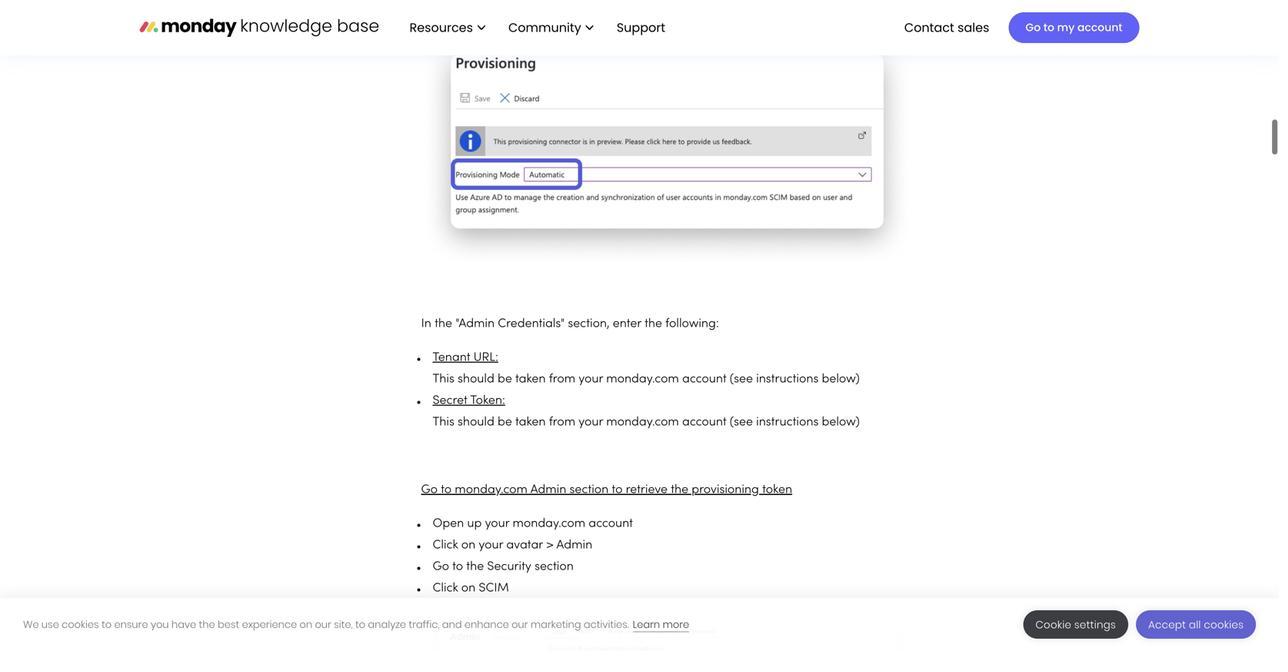 Task type: vqa. For each thing, say whether or not it's contained in the screenshot.
'taken' associated with Tenant URL:
yes



Task type: describe. For each thing, give the bounding box(es) containing it.
group_9__20_.png image
[[421, 33, 914, 267]]

enhance
[[465, 618, 509, 632]]

click for click on scim
[[433, 583, 458, 595]]

(see for secret token:
[[730, 417, 753, 429]]

monday.com down enter
[[606, 374, 679, 385]]

experience
[[242, 618, 297, 632]]

my
[[1058, 20, 1075, 35]]

scim
[[479, 583, 509, 595]]

go for go to my account
[[1026, 20, 1041, 35]]

up
[[467, 519, 482, 530]]

you
[[151, 618, 169, 632]]

in the "admin credentials" section, enter the following:
[[421, 319, 719, 330]]

this for tenant
[[433, 374, 455, 385]]

go to my account
[[1026, 20, 1123, 35]]

resources
[[410, 19, 473, 36]]

should for token:
[[458, 417, 495, 429]]

avatar
[[506, 540, 543, 552]]

>
[[546, 540, 554, 552]]

provisioning
[[692, 485, 759, 496]]

on for scim
[[461, 583, 476, 595]]

instructions for secret token:
[[756, 417, 819, 429]]

0 vertical spatial admin
[[531, 485, 567, 496]]

click on scim
[[433, 583, 509, 595]]

contact
[[905, 19, 955, 36]]

cookie settings
[[1036, 618, 1116, 632]]

to right the "site," at the left bottom of page
[[355, 618, 365, 632]]

account down go to monday.com admin section to retrieve the provisioning token
[[589, 519, 633, 530]]

use
[[41, 618, 59, 632]]

main element
[[394, 0, 1140, 55]]

the right enter
[[645, 319, 662, 330]]

best
[[218, 618, 239, 632]]

your down section,
[[579, 374, 603, 385]]

open up your monday.com account
[[433, 519, 633, 530]]

settings
[[1075, 618, 1116, 632]]

cookies for all
[[1204, 618, 1244, 632]]

your up go to monday.com admin section to retrieve the provisioning token
[[579, 417, 603, 429]]

enter
[[613, 319, 642, 330]]

cookie settings button
[[1024, 611, 1129, 639]]

account up the provisioning at the bottom right of page
[[682, 417, 727, 429]]

token:
[[470, 396, 505, 407]]

to up open
[[441, 485, 452, 496]]

to left ensure
[[102, 618, 112, 632]]

following:
[[666, 319, 719, 330]]

instructions for tenant url:
[[756, 374, 819, 385]]

marketing
[[531, 618, 581, 632]]

go for go to monday.com admin section to retrieve the provisioning token
[[421, 485, 438, 496]]

credentials"
[[498, 319, 565, 330]]

more
[[663, 618, 689, 632]]

sales
[[958, 19, 990, 36]]

tenant
[[433, 352, 470, 364]]

accept all cookies button
[[1136, 611, 1256, 639]]

and
[[442, 618, 462, 632]]

from for secret token:
[[549, 417, 576, 429]]

tenant url:
[[433, 352, 498, 364]]

go for go to the security section
[[433, 562, 449, 573]]

traffic,
[[409, 618, 440, 632]]

accept all cookies
[[1149, 618, 1244, 632]]

monday.com up "up"
[[455, 485, 528, 496]]

your right "up"
[[485, 519, 510, 530]]

monday.com logo image
[[140, 11, 379, 44]]



Task type: locate. For each thing, give the bounding box(es) containing it.
learn more link
[[633, 618, 689, 633]]

taken for tenant url:
[[515, 374, 546, 385]]

instructions
[[756, 374, 819, 385], [756, 417, 819, 429]]

the
[[435, 319, 452, 330], [645, 319, 662, 330], [671, 485, 689, 496], [466, 562, 484, 573], [199, 618, 215, 632]]

1 vertical spatial be
[[498, 417, 512, 429]]

1 vertical spatial below)
[[822, 417, 860, 429]]

below)
[[822, 374, 860, 385], [822, 417, 860, 429]]

taken for secret token:
[[515, 417, 546, 429]]

2 below) from the top
[[822, 417, 860, 429]]

on for your
[[461, 540, 476, 552]]

go inside main element
[[1026, 20, 1041, 35]]

1 instructions from the top
[[756, 374, 819, 385]]

be
[[498, 374, 512, 385], [498, 417, 512, 429]]

1 vertical spatial this should be taken from your monday.com account (see instructions below)
[[433, 417, 860, 429]]

section down >
[[535, 562, 574, 573]]

in
[[421, 319, 432, 330]]

2 this from the top
[[433, 417, 455, 429]]

2 vertical spatial go
[[433, 562, 449, 573]]

our left the "site," at the left bottom of page
[[315, 618, 331, 632]]

1 vertical spatial this
[[433, 417, 455, 429]]

on down "up"
[[461, 540, 476, 552]]

1 from from the top
[[549, 374, 576, 385]]

section
[[570, 485, 609, 496], [535, 562, 574, 573]]

from for tenant url:
[[549, 374, 576, 385]]

go up click on scim
[[433, 562, 449, 573]]

our
[[315, 618, 331, 632], [512, 618, 528, 632]]

this should be taken from your monday.com account (see instructions below) down enter
[[433, 374, 860, 385]]

we use cookies to ensure you have the best experience on our site, to analyze traffic, and enhance our marketing activities. learn more
[[23, 618, 689, 632]]

1 vertical spatial click
[[433, 583, 458, 595]]

account right my
[[1078, 20, 1123, 35]]

cookies right use on the left bottom
[[62, 618, 99, 632]]

2 this should be taken from your monday.com account (see instructions below) from the top
[[433, 417, 860, 429]]

0 horizontal spatial our
[[315, 618, 331, 632]]

this should be taken from your monday.com account (see instructions below)
[[433, 374, 860, 385], [433, 417, 860, 429]]

resources link
[[402, 14, 493, 41]]

0 horizontal spatial cookies
[[62, 618, 99, 632]]

section for security
[[535, 562, 574, 573]]

2 click from the top
[[433, 583, 458, 595]]

1 vertical spatial admin
[[557, 540, 593, 552]]

1 vertical spatial go
[[421, 485, 438, 496]]

this should be taken from your monday.com account (see instructions below) up retrieve
[[433, 417, 860, 429]]

section,
[[568, 319, 610, 330]]

cookies for use
[[62, 618, 99, 632]]

this up secret at the left
[[433, 374, 455, 385]]

cookies inside button
[[1204, 618, 1244, 632]]

2 our from the left
[[512, 618, 528, 632]]

0 vertical spatial from
[[549, 374, 576, 385]]

below) for token:
[[822, 417, 860, 429]]

the inside dialog
[[199, 618, 215, 632]]

list containing resources
[[394, 0, 678, 55]]

below) for url:
[[822, 374, 860, 385]]

1 vertical spatial should
[[458, 417, 495, 429]]

click down open
[[433, 540, 458, 552]]

admin
[[531, 485, 567, 496], [557, 540, 593, 552]]

be up token:
[[498, 374, 512, 385]]

support link
[[609, 14, 678, 41], [617, 19, 670, 36]]

learn
[[633, 618, 660, 632]]

click
[[433, 540, 458, 552], [433, 583, 458, 595]]

retrieve
[[626, 485, 668, 496]]

1 this from the top
[[433, 374, 455, 385]]

monday.com
[[606, 374, 679, 385], [606, 417, 679, 429], [455, 485, 528, 496], [513, 519, 586, 530]]

1 this should be taken from your monday.com account (see instructions below) from the top
[[433, 374, 860, 385]]

open
[[433, 519, 464, 530]]

(see
[[730, 374, 753, 385], [730, 417, 753, 429]]

admin up open up your monday.com account
[[531, 485, 567, 496]]

our right enhance
[[512, 618, 528, 632]]

this should be taken from your monday.com account (see instructions below) for secret token:
[[433, 417, 860, 429]]

community link
[[501, 14, 601, 41]]

0 vertical spatial go
[[1026, 20, 1041, 35]]

0 vertical spatial click
[[433, 540, 458, 552]]

to up click on scim
[[452, 562, 463, 573]]

token
[[762, 485, 792, 496]]

section for admin
[[570, 485, 609, 496]]

from
[[549, 374, 576, 385], [549, 417, 576, 429]]

1 vertical spatial from
[[549, 417, 576, 429]]

2 taken from the top
[[515, 417, 546, 429]]

go to monday.com admin section to retrieve the provisioning token
[[421, 485, 792, 496]]

0 vertical spatial section
[[570, 485, 609, 496]]

to inside main element
[[1044, 20, 1055, 35]]

community
[[508, 19, 581, 36]]

0 vertical spatial taken
[[515, 374, 546, 385]]

click on your avatar > admin
[[433, 540, 593, 552]]

all
[[1189, 618, 1201, 632]]

this should be taken from your monday.com account (see instructions below) for tenant url:
[[433, 374, 860, 385]]

"admin
[[456, 319, 495, 330]]

0 vertical spatial instructions
[[756, 374, 819, 385]]

1 vertical spatial section
[[535, 562, 574, 573]]

2 be from the top
[[498, 417, 512, 429]]

go to my account link
[[1009, 12, 1140, 43]]

the right in
[[435, 319, 452, 330]]

0 vertical spatial (see
[[730, 374, 753, 385]]

url:
[[474, 352, 498, 364]]

go left my
[[1026, 20, 1041, 35]]

your
[[579, 374, 603, 385], [579, 417, 603, 429], [485, 519, 510, 530], [479, 540, 503, 552]]

should down "secret token:"
[[458, 417, 495, 429]]

1 should from the top
[[458, 374, 495, 385]]

2 should from the top
[[458, 417, 495, 429]]

ensure
[[114, 618, 148, 632]]

be for tenant url:
[[498, 374, 512, 385]]

accept
[[1149, 618, 1186, 632]]

on left scim
[[461, 583, 476, 595]]

should up "secret token:"
[[458, 374, 495, 385]]

taken
[[515, 374, 546, 385], [515, 417, 546, 429]]

contact sales
[[905, 19, 990, 36]]

the left best
[[199, 618, 215, 632]]

1 horizontal spatial our
[[512, 618, 528, 632]]

1 (see from the top
[[730, 374, 753, 385]]

this
[[433, 374, 455, 385], [433, 417, 455, 429]]

1 our from the left
[[315, 618, 331, 632]]

0 vertical spatial this
[[433, 374, 455, 385]]

your up go to the security section
[[479, 540, 503, 552]]

2 vertical spatial on
[[300, 618, 312, 632]]

1 horizontal spatial cookies
[[1204, 618, 1244, 632]]

1 vertical spatial (see
[[730, 417, 753, 429]]

1 click from the top
[[433, 540, 458, 552]]

1 vertical spatial taken
[[515, 417, 546, 429]]

1 cookies from the left
[[62, 618, 99, 632]]

the right retrieve
[[671, 485, 689, 496]]

site,
[[334, 618, 353, 632]]

secret
[[433, 396, 468, 407]]

0 vertical spatial should
[[458, 374, 495, 385]]

1 below) from the top
[[822, 374, 860, 385]]

go to the security section
[[433, 562, 574, 573]]

1 vertical spatial on
[[461, 583, 476, 595]]

go up open
[[421, 485, 438, 496]]

to left my
[[1044, 20, 1055, 35]]

2 (see from the top
[[730, 417, 753, 429]]

account
[[1078, 20, 1123, 35], [682, 374, 727, 385], [682, 417, 727, 429], [589, 519, 633, 530]]

2 cookies from the left
[[1204, 618, 1244, 632]]

activities.
[[584, 618, 629, 632]]

group_10__1_.png image
[[421, 612, 914, 652]]

click for click on your avatar > admin
[[433, 540, 458, 552]]

be down token:
[[498, 417, 512, 429]]

support
[[617, 19, 666, 36]]

this down secret at the left
[[433, 417, 455, 429]]

have
[[171, 618, 196, 632]]

cookie
[[1036, 618, 1072, 632]]

list
[[394, 0, 678, 55]]

go
[[1026, 20, 1041, 35], [421, 485, 438, 496], [433, 562, 449, 573]]

dialog containing cookie settings
[[0, 599, 1279, 652]]

we
[[23, 618, 39, 632]]

should
[[458, 374, 495, 385], [458, 417, 495, 429]]

2 from from the top
[[549, 417, 576, 429]]

0 vertical spatial this should be taken from your monday.com account (see instructions below)
[[433, 374, 860, 385]]

monday.com up retrieve
[[606, 417, 679, 429]]

0 vertical spatial on
[[461, 540, 476, 552]]

dialog
[[0, 599, 1279, 652]]

1 be from the top
[[498, 374, 512, 385]]

to left retrieve
[[612, 485, 623, 496]]

security
[[487, 562, 532, 573]]

to
[[1044, 20, 1055, 35], [441, 485, 452, 496], [612, 485, 623, 496], [452, 562, 463, 573], [102, 618, 112, 632], [355, 618, 365, 632]]

section left retrieve
[[570, 485, 609, 496]]

account down following:
[[682, 374, 727, 385]]

on
[[461, 540, 476, 552], [461, 583, 476, 595], [300, 618, 312, 632]]

2 instructions from the top
[[756, 417, 819, 429]]

1 taken from the top
[[515, 374, 546, 385]]

secret token:
[[433, 396, 505, 407]]

cookies right 'all'
[[1204, 618, 1244, 632]]

cookies
[[62, 618, 99, 632], [1204, 618, 1244, 632]]

click up and
[[433, 583, 458, 595]]

contact sales link
[[897, 14, 997, 41]]

the up click on scim
[[466, 562, 484, 573]]

analyze
[[368, 618, 406, 632]]

should for url:
[[458, 374, 495, 385]]

0 vertical spatial below)
[[822, 374, 860, 385]]

monday.com up >
[[513, 519, 586, 530]]

1 vertical spatial instructions
[[756, 417, 819, 429]]

this for secret
[[433, 417, 455, 429]]

(see for tenant url:
[[730, 374, 753, 385]]

admin right >
[[557, 540, 593, 552]]

0 vertical spatial be
[[498, 374, 512, 385]]

account inside main element
[[1078, 20, 1123, 35]]

on right experience
[[300, 618, 312, 632]]

be for secret token:
[[498, 417, 512, 429]]



